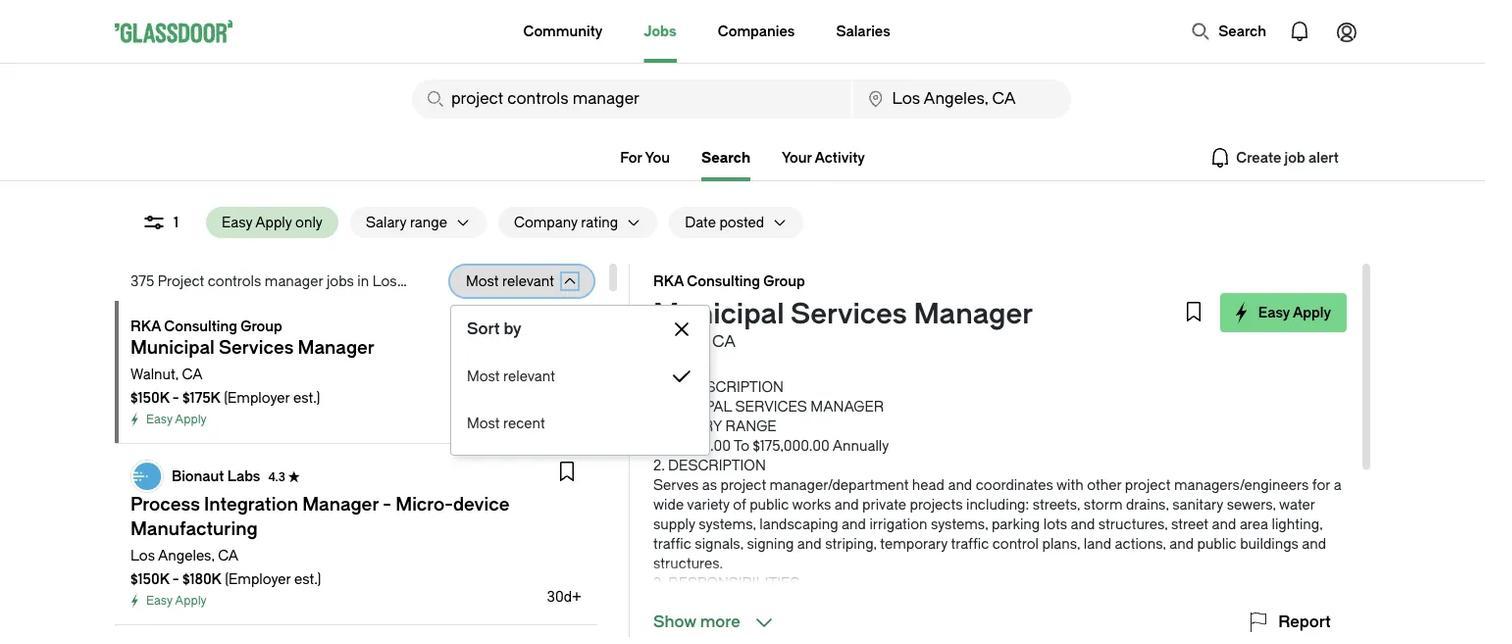 Task type: vqa. For each thing, say whether or not it's contained in the screenshot.
right an
no



Task type: describe. For each thing, give the bounding box(es) containing it.
streets,
[[1033, 497, 1081, 513]]

manager/department
[[770, 477, 909, 494]]

and up land
[[1071, 517, 1095, 533]]

company
[[514, 214, 578, 231]]

0 vertical spatial angeles,
[[400, 273, 457, 289]]

municipal
[[654, 298, 785, 331]]

sort
[[467, 320, 500, 339]]

1 project from the left
[[721, 477, 767, 494]]

date posted
[[685, 214, 765, 231]]

date
[[685, 214, 716, 231]]

by
[[504, 320, 522, 339]]

- inside walnut, ca $150k - $175k (employer est.)
[[173, 390, 179, 406]]

group for rka consulting group municipal services manager walnut, ca
[[764, 273, 805, 289]]

most recent button
[[451, 400, 709, 447]]

salaries link
[[836, 0, 891, 63]]

your
[[782, 150, 812, 166]]

posted
[[720, 214, 765, 231]]

0 horizontal spatial public
[[750, 497, 789, 513]]

a
[[1334, 477, 1342, 494]]

- inside los angeles, ca $150k - $180k (employer est.)
[[173, 572, 179, 588]]

show
[[654, 614, 697, 632]]

2 traffic from the left
[[951, 536, 989, 552]]

0 vertical spatial description
[[686, 379, 784, 395]]

bionaut labs logo image
[[131, 461, 163, 493]]

$175k
[[182, 390, 221, 406]]

most recent
[[467, 416, 545, 432]]

community link
[[524, 0, 603, 63]]

plans,
[[1043, 536, 1081, 552]]

rka consulting group
[[131, 318, 282, 335]]

your activity
[[782, 150, 865, 166]]

most relevant inside button
[[467, 368, 555, 385]]

most inside most relevant popup button
[[466, 273, 499, 289]]

company rating
[[514, 214, 618, 231]]

show more button
[[654, 611, 776, 635]]

and up projects
[[948, 477, 973, 494]]

3.
[[654, 576, 665, 592]]

$150,000.00
[[654, 438, 731, 454]]

you
[[645, 150, 670, 166]]

area
[[1240, 517, 1269, 533]]

responsibilities
[[668, 576, 800, 592]]

for
[[620, 150, 642, 166]]

0 horizontal spatial search
[[702, 150, 751, 166]]

signing
[[747, 536, 794, 552]]

variety
[[687, 497, 730, 513]]

rka for rka consulting group municipal services manager walnut, ca
[[654, 273, 684, 289]]

municipal
[[654, 399, 732, 415]]

1 systems, from the left
[[699, 517, 756, 533]]

easy apply inside button
[[1259, 305, 1332, 321]]

and left area
[[1212, 517, 1237, 533]]

apply inside easy apply only button
[[255, 214, 292, 231]]

for you
[[620, 150, 670, 166]]

most for most recent button at the bottom
[[467, 416, 500, 432]]

walnut, inside rka consulting group municipal services manager walnut, ca
[[654, 333, 709, 351]]

1 button
[[127, 207, 194, 238]]

recent
[[503, 416, 545, 432]]

ca inside walnut, ca $150k - $175k (employer est.)
[[182, 367, 203, 383]]

(employer inside walnut, ca $150k - $175k (employer est.)
[[224, 390, 290, 406]]

job description municipal services manager 1. salary range $150,000.00 to $175,000.00 annually 2. description serves as project manager/department head and coordinates with other project managers/engineers for a wide variety of public works and private projects including: streets, storm drains, sanitary sewers, water supply systems, landscaping and irrigation systems, parking lots and structures, street and area lighting, traffic signals, signing and striping, temporary traffic control plans, land actions, and public buildings and structures. 3. responsibilities
[[654, 379, 1342, 592]]

with
[[1057, 477, 1084, 494]]

salaries
[[836, 23, 891, 39]]

head
[[912, 477, 945, 494]]

angeles, inside los angeles, ca $150k - $180k (employer est.)
[[158, 548, 215, 564]]

Search keyword field
[[412, 79, 851, 119]]

Search location field
[[853, 79, 1072, 119]]

$175,000.00
[[753, 438, 830, 454]]

1
[[174, 214, 179, 231]]

most relevant button
[[451, 353, 709, 400]]

ca up sort
[[460, 273, 481, 289]]

signals,
[[695, 536, 744, 552]]

jobs list element
[[115, 301, 609, 638]]

buildings
[[1241, 536, 1299, 552]]

report button
[[1247, 611, 1332, 635]]

companies
[[718, 23, 795, 39]]

2.
[[654, 458, 665, 474]]

projects
[[910, 497, 963, 513]]

coordinates
[[976, 477, 1054, 494]]

none field search location
[[853, 79, 1072, 119]]

date posted button
[[669, 207, 765, 238]]

striping,
[[825, 536, 877, 552]]

parking
[[992, 517, 1040, 533]]

relevant inside button
[[503, 368, 555, 385]]

land
[[1084, 536, 1112, 552]]

your activity link
[[782, 150, 865, 166]]

other
[[1087, 477, 1122, 494]]

irrigation
[[870, 517, 928, 533]]

for
[[1313, 477, 1331, 494]]

rating
[[581, 214, 618, 231]]

community
[[524, 23, 603, 39]]

jobs
[[327, 273, 354, 289]]

ca inside rka consulting group municipal services manager walnut, ca
[[712, 333, 736, 351]]

serves
[[654, 477, 699, 494]]

companies link
[[718, 0, 795, 63]]

ca inside los angeles, ca $150k - $180k (employer est.)
[[218, 548, 239, 564]]

search button
[[1182, 12, 1277, 51]]

services
[[736, 399, 807, 415]]

activity
[[815, 150, 865, 166]]

sort by
[[467, 320, 522, 339]]

services
[[791, 298, 908, 331]]

wide
[[654, 497, 684, 513]]

relevant inside popup button
[[502, 273, 554, 289]]

1 vertical spatial description
[[668, 458, 766, 474]]



Task type: locate. For each thing, give the bounding box(es) containing it.
traffic down "supply"
[[654, 536, 692, 552]]

jobs link
[[644, 0, 677, 63]]

apply inside easy apply button
[[1293, 305, 1332, 321]]

actions,
[[1115, 536, 1166, 552]]

search inside button
[[1219, 23, 1267, 39]]

1 vertical spatial walnut,
[[131, 367, 179, 383]]

ca down municipal
[[712, 333, 736, 351]]

angeles,
[[400, 273, 457, 289], [158, 548, 215, 564]]

most inside most relevant button
[[467, 368, 500, 385]]

and down the street at the right bottom of page
[[1170, 536, 1194, 552]]

group down controls
[[241, 318, 282, 335]]

ca up $175k
[[182, 367, 203, 383]]

project up drains,
[[1125, 477, 1171, 494]]

easy apply for los angeles, ca $150k - $180k (employer est.)
[[146, 595, 207, 608]]

salary
[[665, 419, 722, 435]]

0 vertical spatial los
[[373, 273, 397, 289]]

2 - from the top
[[173, 572, 179, 588]]

description up the as
[[668, 458, 766, 474]]

relevant up by
[[502, 273, 554, 289]]

(employer inside los angeles, ca $150k - $180k (employer est.)
[[225, 572, 291, 588]]

1 vertical spatial most relevant
[[467, 368, 555, 385]]

0 horizontal spatial rka
[[131, 318, 161, 335]]

and down lighting,
[[1303, 536, 1327, 552]]

consulting inside jobs list element
[[164, 318, 237, 335]]

(employer right $175k
[[224, 390, 290, 406]]

drains,
[[1126, 497, 1169, 513]]

most relevant up by
[[466, 273, 554, 289]]

$180k
[[182, 572, 222, 588]]

group for rka consulting group
[[241, 318, 282, 335]]

1 horizontal spatial systems,
[[931, 517, 989, 533]]

most
[[466, 273, 499, 289], [467, 368, 500, 385], [467, 416, 500, 432]]

walnut, inside walnut, ca $150k - $175k (employer est.)
[[131, 367, 179, 383]]

los
[[373, 273, 397, 289], [131, 548, 155, 564]]

group inside rka consulting group municipal services manager walnut, ca
[[764, 273, 805, 289]]

0 horizontal spatial traffic
[[654, 536, 692, 552]]

lots
[[1044, 517, 1068, 533]]

structures.
[[654, 556, 723, 572]]

est.) inside walnut, ca $150k - $175k (employer est.)
[[293, 390, 320, 406]]

1 vertical spatial $150k
[[131, 572, 169, 588]]

1 vertical spatial consulting
[[164, 318, 237, 335]]

temporary
[[881, 536, 948, 552]]

0 vertical spatial walnut,
[[654, 333, 709, 351]]

1 vertical spatial group
[[241, 318, 282, 335]]

2 $150k from the top
[[131, 572, 169, 588]]

rka for rka consulting group
[[131, 318, 161, 335]]

0 vertical spatial rka
[[654, 273, 684, 289]]

1 vertical spatial est.)
[[294, 572, 321, 588]]

lighting,
[[1272, 517, 1323, 533]]

None field
[[412, 79, 851, 119], [853, 79, 1072, 119]]

1 horizontal spatial search
[[1219, 23, 1267, 39]]

as
[[702, 477, 717, 494]]

1 none field from the left
[[412, 79, 851, 119]]

0 vertical spatial public
[[750, 497, 789, 513]]

0 vertical spatial consulting
[[687, 273, 760, 289]]

most up sort
[[466, 273, 499, 289]]

1 vertical spatial public
[[1198, 536, 1237, 552]]

to
[[734, 438, 750, 454]]

group down "posted"
[[764, 273, 805, 289]]

public
[[750, 497, 789, 513], [1198, 536, 1237, 552]]

1 horizontal spatial walnut,
[[654, 333, 709, 351]]

los angeles, ca $150k - $180k (employer est.)
[[131, 548, 321, 588]]

- left $180k
[[173, 572, 179, 588]]

1 horizontal spatial group
[[764, 273, 805, 289]]

0 vertical spatial est.)
[[293, 390, 320, 406]]

rka consulting group municipal services manager walnut, ca
[[654, 273, 1033, 351]]

$150k left $180k
[[131, 572, 169, 588]]

0 vertical spatial most
[[466, 273, 499, 289]]

0 vertical spatial $150k
[[131, 390, 169, 406]]

walnut, down municipal
[[654, 333, 709, 351]]

1 horizontal spatial consulting
[[687, 273, 760, 289]]

1 vertical spatial most
[[467, 368, 500, 385]]

private
[[863, 497, 907, 513]]

0 horizontal spatial none field
[[412, 79, 851, 119]]

1 traffic from the left
[[654, 536, 692, 552]]

4.3
[[268, 470, 286, 484]]

for you link
[[620, 150, 670, 166]]

los right in
[[373, 273, 397, 289]]

sanitary
[[1173, 497, 1224, 513]]

0 vertical spatial -
[[173, 390, 179, 406]]

supply
[[654, 517, 696, 533]]

description up services
[[686, 379, 784, 395]]

most down sort
[[467, 368, 500, 385]]

only
[[295, 214, 323, 231]]

1 vertical spatial rka
[[131, 318, 161, 335]]

consulting down project
[[164, 318, 237, 335]]

and down landscaping
[[798, 536, 822, 552]]

0 horizontal spatial los
[[131, 548, 155, 564]]

2 vertical spatial easy apply
[[146, 595, 207, 608]]

range
[[726, 419, 777, 435]]

1 horizontal spatial rka
[[654, 273, 684, 289]]

angeles, down range
[[400, 273, 457, 289]]

30d+
[[547, 589, 582, 605]]

street
[[1172, 517, 1209, 533]]

1 vertical spatial (employer
[[225, 572, 291, 588]]

1 $150k from the top
[[131, 390, 169, 406]]

storm
[[1084, 497, 1123, 513]]

water
[[1280, 497, 1316, 513]]

easy apply button
[[1221, 293, 1347, 333]]

walnut, down rka consulting group at the left of the page
[[131, 367, 179, 383]]

walnut,
[[654, 333, 709, 351], [131, 367, 179, 383]]

1 vertical spatial easy apply
[[146, 413, 207, 427]]

0 horizontal spatial consulting
[[164, 318, 237, 335]]

0 vertical spatial relevant
[[502, 273, 554, 289]]

consulting for rka consulting group municipal services manager walnut, ca
[[687, 273, 760, 289]]

1 vertical spatial -
[[173, 572, 179, 588]]

1 vertical spatial search
[[702, 150, 751, 166]]

in
[[358, 273, 369, 289]]

search link
[[702, 150, 751, 182]]

est.) inside los angeles, ca $150k - $180k (employer est.)
[[294, 572, 321, 588]]

★
[[288, 470, 300, 484]]

1 horizontal spatial project
[[1125, 477, 1171, 494]]

1 horizontal spatial los
[[373, 273, 397, 289]]

easy apply only button
[[206, 207, 338, 238]]

none field search keyword
[[412, 79, 851, 119]]

0 vertical spatial (employer
[[224, 390, 290, 406]]

rka
[[654, 273, 684, 289], [131, 318, 161, 335]]

public right of
[[750, 497, 789, 513]]

0 horizontal spatial walnut,
[[131, 367, 179, 383]]

structures,
[[1099, 517, 1168, 533]]

most left 'recent'
[[467, 416, 500, 432]]

ca up $180k
[[218, 548, 239, 564]]

more
[[700, 614, 741, 632]]

0 vertical spatial search
[[1219, 23, 1267, 39]]

sewers,
[[1227, 497, 1277, 513]]

and
[[948, 477, 973, 494], [835, 497, 859, 513], [842, 517, 866, 533], [1071, 517, 1095, 533], [1212, 517, 1237, 533], [798, 536, 822, 552], [1170, 536, 1194, 552], [1303, 536, 1327, 552]]

(employer right $180k
[[225, 572, 291, 588]]

rka inside jobs list element
[[131, 318, 161, 335]]

rka up 'close dropdown' "image"
[[654, 273, 684, 289]]

traffic left the control
[[951, 536, 989, 552]]

consulting for rka consulting group
[[164, 318, 237, 335]]

1 - from the top
[[173, 390, 179, 406]]

$150k
[[131, 390, 169, 406], [131, 572, 169, 588]]

and up striping, on the bottom of the page
[[842, 517, 866, 533]]

- left $175k
[[173, 390, 179, 406]]

0 vertical spatial group
[[764, 273, 805, 289]]

rka down 375 at the left top
[[131, 318, 161, 335]]

relevant
[[502, 273, 554, 289], [503, 368, 555, 385]]

most inside most recent button
[[467, 416, 500, 432]]

0 horizontal spatial group
[[241, 318, 282, 335]]

consulting up municipal
[[687, 273, 760, 289]]

most for most relevant button
[[467, 368, 500, 385]]

1 vertical spatial angeles,
[[158, 548, 215, 564]]

and down manager/department at the right bottom
[[835, 497, 859, 513]]

1 vertical spatial relevant
[[503, 368, 555, 385]]

rka inside rka consulting group municipal services manager walnut, ca
[[654, 273, 684, 289]]

easy apply only
[[222, 214, 323, 231]]

2 none field from the left
[[853, 79, 1072, 119]]

company rating button
[[498, 207, 618, 238]]

controls
[[208, 273, 261, 289]]

0 horizontal spatial systems,
[[699, 517, 756, 533]]

systems, down projects
[[931, 517, 989, 533]]

2 project from the left
[[1125, 477, 1171, 494]]

1 vertical spatial los
[[131, 548, 155, 564]]

apply
[[255, 214, 292, 231], [1293, 305, 1332, 321], [175, 413, 207, 427], [175, 595, 207, 608]]

project
[[721, 477, 767, 494], [1125, 477, 1171, 494]]

job
[[654, 379, 683, 395]]

of
[[733, 497, 746, 513]]

group inside jobs list element
[[241, 318, 282, 335]]

close dropdown image
[[670, 318, 694, 341]]

bionaut
[[172, 468, 224, 485]]

0 horizontal spatial project
[[721, 477, 767, 494]]

consulting inside rka consulting group municipal services manager walnut, ca
[[687, 273, 760, 289]]

works
[[792, 497, 831, 513]]

relevant up 'recent'
[[503, 368, 555, 385]]

most relevant down by
[[467, 368, 555, 385]]

control
[[993, 536, 1039, 552]]

375
[[131, 273, 154, 289]]

0 horizontal spatial angeles,
[[158, 548, 215, 564]]

1 horizontal spatial traffic
[[951, 536, 989, 552]]

los down bionaut labs logo
[[131, 548, 155, 564]]

public down the street at the right bottom of page
[[1198, 536, 1237, 552]]

including:
[[967, 497, 1030, 513]]

sort by list box
[[451, 353, 709, 447]]

los inside los angeles, ca $150k - $180k (employer est.)
[[131, 548, 155, 564]]

range
[[410, 214, 447, 231]]

0 vertical spatial easy apply
[[1259, 305, 1332, 321]]

most relevant inside popup button
[[466, 273, 554, 289]]

labs
[[227, 468, 260, 485]]

systems, up signals,
[[699, 517, 756, 533]]

1 horizontal spatial none field
[[853, 79, 1072, 119]]

2 systems, from the left
[[931, 517, 989, 533]]

bionaut labs 4.3 ★
[[172, 468, 300, 485]]

report
[[1279, 614, 1332, 632]]

$150k inside los angeles, ca $150k - $180k (employer est.)
[[131, 572, 169, 588]]

$150k inside walnut, ca $150k - $175k (employer est.)
[[131, 390, 169, 406]]

2 vertical spatial most
[[467, 416, 500, 432]]

$150k left $175k
[[131, 390, 169, 406]]

easy apply for walnut, ca $150k - $175k (employer est.)
[[146, 413, 207, 427]]

angeles, up $180k
[[158, 548, 215, 564]]

group
[[764, 273, 805, 289], [241, 318, 282, 335]]

0 vertical spatial most relevant
[[466, 273, 554, 289]]

1 horizontal spatial angeles,
[[400, 273, 457, 289]]

annually
[[833, 438, 889, 454]]

project up of
[[721, 477, 767, 494]]

easy
[[222, 214, 252, 231], [1259, 305, 1290, 321], [146, 413, 173, 427], [146, 595, 173, 608]]

1 horizontal spatial public
[[1198, 536, 1237, 552]]



